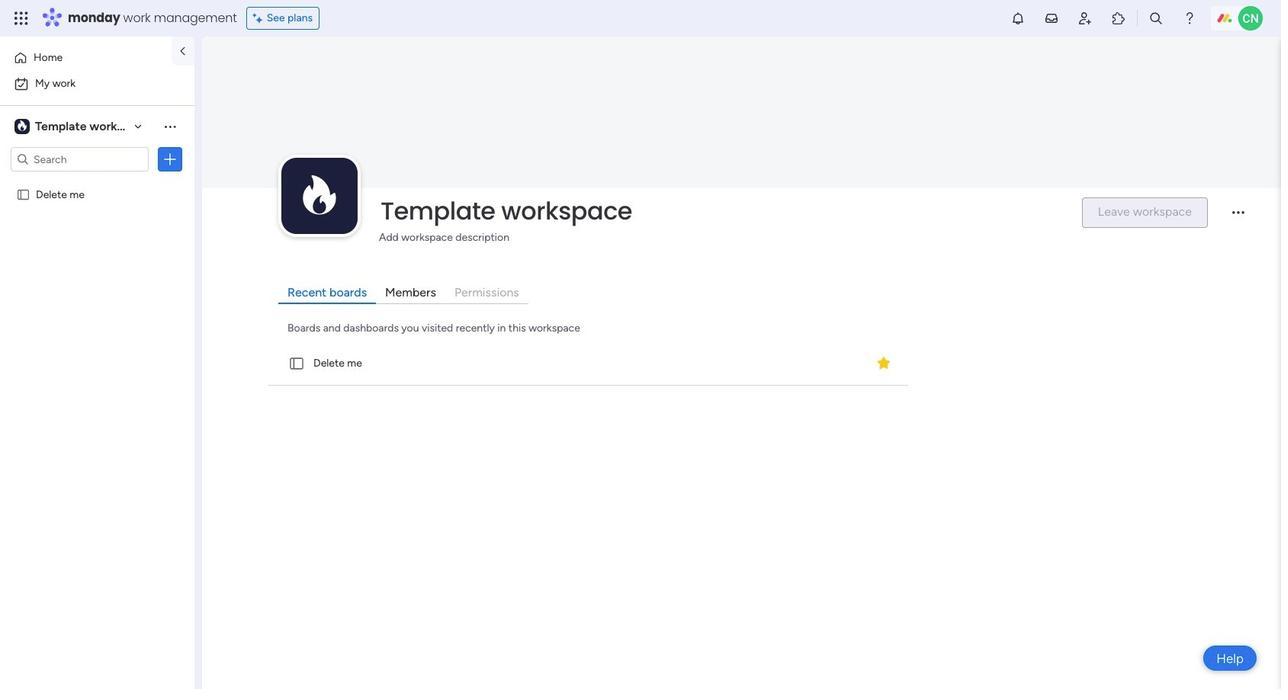 Task type: vqa. For each thing, say whether or not it's contained in the screenshot.
'Workspace options' ICON
yes



Task type: describe. For each thing, give the bounding box(es) containing it.
search everything image
[[1148, 11, 1164, 26]]

monday marketplace image
[[1111, 11, 1126, 26]]

v2 ellipsis image
[[1232, 212, 1244, 224]]

0 vertical spatial public board image
[[16, 187, 31, 201]]

invite members image
[[1077, 11, 1093, 26]]

Search in workspace field
[[32, 151, 127, 168]]

notifications image
[[1010, 11, 1026, 26]]



Task type: locate. For each thing, give the bounding box(es) containing it.
select product image
[[14, 11, 29, 26]]

cool name image
[[1238, 6, 1263, 31]]

1 vertical spatial public board image
[[288, 355, 305, 372]]

None field
[[377, 195, 1069, 227]]

0 horizontal spatial public board image
[[16, 187, 31, 201]]

1 vertical spatial option
[[9, 72, 185, 96]]

list box
[[0, 178, 194, 413]]

2 vertical spatial option
[[0, 180, 194, 183]]

see plans image
[[253, 10, 267, 27]]

help image
[[1182, 11, 1197, 26]]

update feed image
[[1044, 11, 1059, 26]]

1 horizontal spatial public board image
[[288, 355, 305, 372]]

remove from favorites image
[[876, 356, 891, 371]]

0 vertical spatial option
[[9, 46, 162, 70]]

workspace options image
[[162, 119, 178, 134]]

options image
[[162, 152, 178, 167]]

public board image
[[16, 187, 31, 201], [288, 355, 305, 372]]

workspace selection element
[[14, 117, 150, 136]]

option
[[9, 46, 162, 70], [9, 72, 185, 96], [0, 180, 194, 183]]

workspace image
[[14, 118, 30, 135], [18, 118, 27, 135], [281, 158, 358, 234], [303, 166, 336, 226]]



